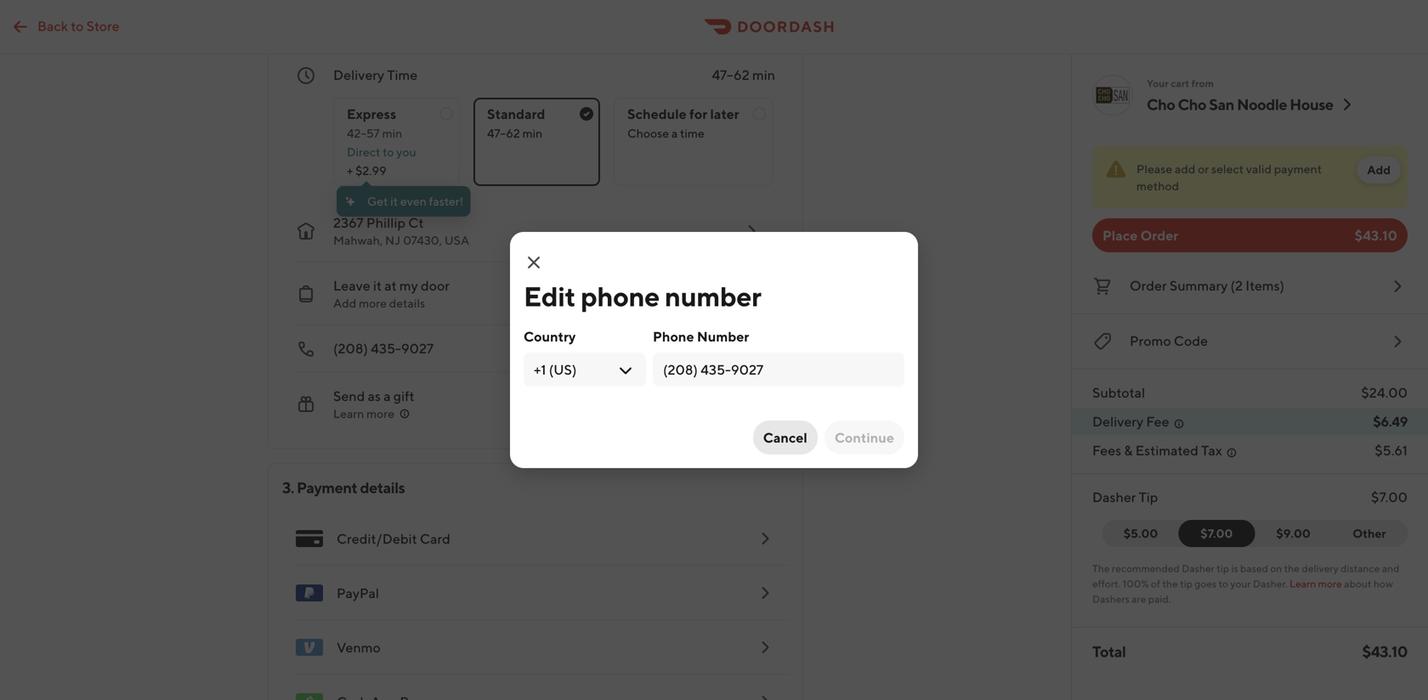 Task type: vqa. For each thing, say whether or not it's contained in the screenshot.
Tator Tots
no



Task type: describe. For each thing, give the bounding box(es) containing it.
0 vertical spatial dasher
[[1092, 489, 1136, 505]]

dasher.
[[1253, 578, 1288, 590]]

fees
[[1092, 443, 1122, 459]]

cho cho san noodle house link
[[1147, 94, 1357, 115]]

$5.61
[[1375, 443, 1408, 459]]

learn more link
[[1290, 578, 1342, 590]]

none radio inside option group
[[614, 98, 773, 186]]

mahwah,
[[333, 233, 383, 247]]

on
[[1270, 563, 1282, 575]]

0 vertical spatial order
[[1141, 227, 1179, 244]]

Other button
[[1331, 520, 1408, 548]]

+
[[347, 164, 353, 178]]

code
[[1174, 333, 1208, 349]]

menu containing credit/debit card
[[282, 512, 789, 701]]

add new payment method image for paypal
[[755, 583, 775, 604]]

how
[[1374, 578, 1393, 590]]

to inside the recommended dasher tip is based on the delivery distance and effort. 100% of the tip goes to your dasher.
[[1219, 578, 1228, 590]]

direct
[[347, 145, 380, 159]]

paypal
[[337, 585, 379, 602]]

credit/debit
[[337, 531, 417, 547]]

time
[[680, 126, 705, 140]]

are
[[1132, 593, 1146, 605]]

effort.
[[1092, 578, 1121, 590]]

(208)
[[333, 341, 368, 357]]

1 vertical spatial details
[[360, 479, 405, 497]]

1 horizontal spatial 47–62
[[712, 67, 750, 83]]

fees & estimated
[[1092, 443, 1199, 459]]

add inside leave it at my door add more details
[[333, 296, 356, 310]]

the recommended dasher tip is based on the delivery distance and effort. 100% of the tip goes to your dasher.
[[1092, 563, 1400, 590]]

the
[[1092, 563, 1110, 575]]

phone
[[653, 329, 694, 345]]

2 horizontal spatial min
[[752, 67, 775, 83]]

100%
[[1123, 578, 1149, 590]]

to inside 42–57 min direct to you + $2.99
[[383, 145, 394, 159]]

nj
[[385, 233, 401, 247]]

delivery for delivery
[[1092, 414, 1144, 430]]

add new payment method image inside button
[[755, 692, 775, 701]]

a inside option group
[[672, 126, 678, 140]]

back
[[37, 18, 68, 34]]

is
[[1231, 563, 1238, 575]]

items)
[[1246, 278, 1285, 294]]

your
[[1147, 77, 1169, 89]]

get it even faster!
[[367, 194, 464, 208]]

distance
[[1341, 563, 1380, 575]]

delivery for delivery time
[[333, 67, 384, 83]]

get
[[367, 194, 388, 208]]

cho cho san noodle house
[[1147, 95, 1334, 114]]

add new payment method button
[[282, 675, 789, 701]]

from
[[1192, 77, 1214, 89]]

add
[[1175, 162, 1196, 176]]

for
[[690, 106, 708, 122]]

estimated
[[1136, 443, 1199, 459]]

tax
[[1201, 443, 1222, 459]]

back to store
[[37, 18, 120, 34]]

it for at
[[373, 278, 382, 294]]

card
[[420, 531, 450, 547]]

(208) 435-9027
[[333, 341, 434, 357]]

2367
[[333, 215, 364, 231]]

other
[[1353, 527, 1386, 541]]

1 vertical spatial a
[[384, 388, 391, 404]]

select
[[1212, 162, 1244, 176]]

gift
[[393, 388, 415, 404]]

summary
[[1170, 278, 1228, 294]]

42–57 min direct to you + $2.99
[[347, 126, 416, 178]]

credit/debit card
[[337, 531, 450, 547]]

1 vertical spatial tip
[[1180, 578, 1193, 590]]

delivery
[[1302, 563, 1339, 575]]

close edit phone number image
[[524, 253, 544, 273]]

1 vertical spatial $43.10
[[1362, 643, 1408, 661]]

about how dashers are paid.
[[1092, 578, 1393, 605]]

phone
[[581, 281, 660, 312]]

details inside leave it at my door add more details
[[389, 296, 425, 310]]

of
[[1151, 578, 1161, 590]]

leave it at my door add more details
[[333, 278, 450, 310]]

min inside 42–57 min direct to you + $2.99
[[382, 126, 402, 140]]

cancel button
[[753, 421, 818, 455]]

0 vertical spatial the
[[1284, 563, 1300, 575]]

47–62 inside option group
[[487, 126, 520, 140]]

learn inside learn more button
[[333, 407, 364, 421]]

san
[[1209, 95, 1234, 114]]

0 vertical spatial $43.10
[[1355, 227, 1398, 244]]

continue button
[[825, 421, 905, 455]]

edit
[[524, 281, 576, 312]]

valid
[[1246, 162, 1272, 176]]

send as a gift
[[333, 388, 415, 404]]

express
[[347, 106, 396, 122]]

add new payment method image for venmo
[[755, 638, 775, 658]]

$9.00
[[1277, 527, 1311, 541]]

$2.99
[[356, 164, 387, 178]]

and
[[1382, 563, 1400, 575]]

2 vertical spatial more
[[1318, 578, 1342, 590]]

1 cho from the left
[[1147, 95, 1175, 114]]

please
[[1137, 162, 1173, 176]]

delivery time
[[333, 67, 418, 83]]

fee
[[1146, 414, 1170, 430]]

store
[[86, 18, 120, 34]]

subtotal
[[1092, 385, 1145, 401]]



Task type: locate. For each thing, give the bounding box(es) containing it.
cho down "from"
[[1178, 95, 1207, 114]]

even
[[400, 194, 427, 208]]

0 vertical spatial details
[[389, 296, 425, 310]]

tip
[[1217, 563, 1229, 575], [1180, 578, 1193, 590]]

payment
[[1274, 162, 1322, 176]]

about
[[1344, 578, 1372, 590]]

0 vertical spatial delivery
[[333, 67, 384, 83]]

number
[[665, 281, 761, 312]]

47–62 min inside option group
[[487, 126, 543, 140]]

leave
[[333, 278, 370, 294]]

the right of
[[1163, 578, 1178, 590]]

$43.10 down add button
[[1355, 227, 1398, 244]]

choose
[[627, 126, 669, 140]]

tip amount option group
[[1103, 520, 1408, 548]]

0 horizontal spatial tip
[[1180, 578, 1193, 590]]

number
[[697, 329, 749, 345]]

dasher left tip
[[1092, 489, 1136, 505]]

choose a time
[[627, 126, 705, 140]]

$7.00
[[1371, 489, 1408, 505], [1201, 527, 1233, 541]]

2 horizontal spatial to
[[1219, 578, 1228, 590]]

add down leave
[[333, 296, 356, 310]]

order inside button
[[1130, 278, 1167, 294]]

0 vertical spatial it
[[390, 194, 398, 208]]

order summary (2 items) button
[[1092, 273, 1408, 300]]

standard
[[487, 106, 545, 122]]

0 vertical spatial a
[[672, 126, 678, 140]]

1 horizontal spatial tip
[[1217, 563, 1229, 575]]

paid.
[[1149, 593, 1171, 605]]

1 vertical spatial delivery
[[1092, 414, 1144, 430]]

0 horizontal spatial it
[[373, 278, 382, 294]]

a right "as" at the bottom left
[[384, 388, 391, 404]]

tip left is
[[1217, 563, 1229, 575]]

option group containing express
[[333, 84, 775, 186]]

as
[[368, 388, 381, 404]]

continue
[[835, 430, 894, 446]]

menu
[[282, 512, 789, 701]]

435-
[[371, 341, 401, 357]]

add new payment method image
[[755, 529, 775, 549], [755, 583, 775, 604], [755, 638, 775, 658], [755, 692, 775, 701]]

delivery down subtotal
[[1092, 414, 1144, 430]]

0 vertical spatial to
[[71, 18, 84, 34]]

1 vertical spatial order
[[1130, 278, 1167, 294]]

1 vertical spatial it
[[373, 278, 382, 294]]

place order
[[1103, 227, 1179, 244]]

faster!
[[429, 194, 464, 208]]

0 horizontal spatial cho
[[1147, 95, 1175, 114]]

47–62 up later at the top of the page
[[712, 67, 750, 83]]

dasher up the goes
[[1182, 563, 1215, 575]]

it left at
[[373, 278, 382, 294]]

recommended
[[1112, 563, 1180, 575]]

order right place
[[1141, 227, 1179, 244]]

1 vertical spatial more
[[367, 407, 395, 421]]

details up 'credit/debit'
[[360, 479, 405, 497]]

0 horizontal spatial $7.00
[[1201, 527, 1233, 541]]

add right payment
[[1367, 163, 1391, 177]]

dashers
[[1092, 593, 1130, 605]]

4 add new payment method image from the top
[[755, 692, 775, 701]]

1 vertical spatial $7.00
[[1201, 527, 1233, 541]]

noodle
[[1237, 95, 1287, 114]]

based
[[1240, 563, 1268, 575]]

0 vertical spatial add
[[1367, 163, 1391, 177]]

$7.00 up other
[[1371, 489, 1408, 505]]

cart
[[1171, 77, 1190, 89]]

1 horizontal spatial add
[[1367, 163, 1391, 177]]

0 horizontal spatial the
[[1163, 578, 1178, 590]]

your
[[1231, 578, 1251, 590]]

0 horizontal spatial 47–62 min
[[487, 126, 543, 140]]

it inside tooltip
[[390, 194, 398, 208]]

it for even
[[390, 194, 398, 208]]

0 vertical spatial tip
[[1217, 563, 1229, 575]]

0 horizontal spatial learn
[[333, 407, 364, 421]]

add
[[1367, 163, 1391, 177], [333, 296, 356, 310]]

option group
[[333, 84, 775, 186]]

promo
[[1130, 333, 1171, 349]]

please add or select valid payment method
[[1137, 162, 1322, 193]]

schedule
[[627, 106, 687, 122]]

None radio
[[614, 98, 773, 186]]

learn more down send as a gift
[[333, 407, 395, 421]]

more down at
[[359, 296, 387, 310]]

1 vertical spatial learn
[[1290, 578, 1316, 590]]

to left you
[[383, 145, 394, 159]]

later
[[710, 106, 739, 122]]

dasher tip
[[1092, 489, 1158, 505]]

get it even faster! tooltip
[[337, 181, 470, 217]]

Phone Number telephone field
[[663, 360, 894, 379]]

1 horizontal spatial 47–62 min
[[712, 67, 775, 83]]

2 vertical spatial to
[[1219, 578, 1228, 590]]

0 vertical spatial learn more
[[333, 407, 395, 421]]

min
[[752, 67, 775, 83], [382, 126, 402, 140], [523, 126, 543, 140]]

47–62
[[712, 67, 750, 83], [487, 126, 520, 140]]

more
[[359, 296, 387, 310], [367, 407, 395, 421], [1318, 578, 1342, 590]]

0 horizontal spatial 47–62
[[487, 126, 520, 140]]

1 horizontal spatial learn
[[1290, 578, 1316, 590]]

the right on
[[1284, 563, 1300, 575]]

tip left the goes
[[1180, 578, 1193, 590]]

door
[[421, 278, 450, 294]]

to left your
[[1219, 578, 1228, 590]]

more inside leave it at my door add more details
[[359, 296, 387, 310]]

dasher inside the recommended dasher tip is based on the delivery distance and effort. 100% of the tip goes to your dasher.
[[1182, 563, 1215, 575]]

learn down send
[[333, 407, 364, 421]]

add inside add button
[[1367, 163, 1391, 177]]

1 vertical spatial 47–62
[[487, 126, 520, 140]]

$7.00 inside button
[[1201, 527, 1233, 541]]

1 add new payment method image from the top
[[755, 529, 775, 549]]

order left the summary at the top of page
[[1130, 278, 1167, 294]]

cancel
[[763, 430, 808, 446]]

you
[[396, 145, 416, 159]]

a
[[672, 126, 678, 140], [384, 388, 391, 404]]

2 cho from the left
[[1178, 95, 1207, 114]]

none radio containing schedule for later
[[614, 98, 773, 186]]

0 vertical spatial learn
[[333, 407, 364, 421]]

$7.00 button
[[1179, 520, 1255, 548]]

$43.10
[[1355, 227, 1398, 244], [1362, 643, 1408, 661]]

back to store link
[[0, 10, 130, 44]]

phone number
[[653, 329, 749, 345]]

promo code
[[1130, 333, 1208, 349]]

my
[[400, 278, 418, 294]]

delivery up express
[[333, 67, 384, 83]]

0 horizontal spatial a
[[384, 388, 391, 404]]

learn more down delivery
[[1290, 578, 1342, 590]]

more down "as" at the bottom left
[[367, 407, 395, 421]]

0 horizontal spatial delivery
[[333, 67, 384, 83]]

0 vertical spatial $7.00
[[1371, 489, 1408, 505]]

add new payment method image for credit/debit card
[[755, 529, 775, 549]]

0 horizontal spatial learn more
[[333, 407, 395, 421]]

1 horizontal spatial $7.00
[[1371, 489, 1408, 505]]

$5.00
[[1124, 527, 1158, 541]]

order
[[1141, 227, 1179, 244], [1130, 278, 1167, 294]]

(208) 435-9027 button
[[282, 326, 775, 373]]

cho
[[1147, 95, 1175, 114], [1178, 95, 1207, 114]]

1 vertical spatial learn more
[[1290, 578, 1342, 590]]

1 vertical spatial dasher
[[1182, 563, 1215, 575]]

learn down delivery
[[1290, 578, 1316, 590]]

learn more inside learn more button
[[333, 407, 395, 421]]

1 horizontal spatial a
[[672, 126, 678, 140]]

0 horizontal spatial min
[[382, 126, 402, 140]]

status
[[1092, 146, 1408, 208]]

0 vertical spatial more
[[359, 296, 387, 310]]

method
[[1137, 179, 1179, 193]]

total
[[1092, 643, 1126, 661]]

edit phone number
[[524, 281, 761, 312]]

$5.00 button
[[1103, 520, 1190, 548]]

time
[[387, 67, 418, 83]]

42–57
[[347, 126, 380, 140]]

47–62 min down standard
[[487, 126, 543, 140]]

07430,
[[403, 233, 442, 247]]

$7.00 up is
[[1201, 527, 1233, 541]]

more inside learn more button
[[367, 407, 395, 421]]

$9.00 button
[[1245, 520, 1332, 548]]

47–62 down standard
[[487, 126, 520, 140]]

2367 phillip ct mahwah,  nj 07430,  usa
[[333, 215, 469, 247]]

1 vertical spatial 47–62 min
[[487, 126, 543, 140]]

0 horizontal spatial to
[[71, 18, 84, 34]]

1 horizontal spatial delivery
[[1092, 414, 1144, 430]]

send
[[333, 388, 365, 404]]

1 horizontal spatial to
[[383, 145, 394, 159]]

0 vertical spatial 47–62 min
[[712, 67, 775, 83]]

details
[[389, 296, 425, 310], [360, 479, 405, 497]]

None radio
[[333, 98, 460, 186], [474, 98, 600, 186], [333, 98, 460, 186], [474, 98, 600, 186]]

0 horizontal spatial add
[[333, 296, 356, 310]]

house
[[1290, 95, 1334, 114]]

1 vertical spatial to
[[383, 145, 394, 159]]

47–62 min up later at the top of the page
[[712, 67, 775, 83]]

$6.49
[[1373, 414, 1408, 430]]

schedule for later
[[627, 106, 739, 122]]

show menu image
[[296, 525, 323, 553]]

to
[[71, 18, 84, 34], [383, 145, 394, 159], [1219, 578, 1228, 590]]

0 horizontal spatial dasher
[[1092, 489, 1136, 505]]

details down my
[[389, 296, 425, 310]]

$43.10 down how
[[1362, 643, 1408, 661]]

venmo
[[337, 640, 381, 656]]

9027
[[401, 341, 434, 357]]

cho down your
[[1147, 95, 1175, 114]]

1 vertical spatial add
[[333, 296, 356, 310]]

delivery
[[333, 67, 384, 83], [1092, 414, 1144, 430]]

1 horizontal spatial learn more
[[1290, 578, 1342, 590]]

dasher
[[1092, 489, 1136, 505], [1182, 563, 1215, 575]]

3 add new payment method image from the top
[[755, 638, 775, 658]]

your cart from
[[1147, 77, 1214, 89]]

&
[[1124, 443, 1133, 459]]

add button
[[1357, 156, 1401, 184]]

2 add new payment method image from the top
[[755, 583, 775, 604]]

status containing please add or select valid payment method
[[1092, 146, 1408, 208]]

tip
[[1139, 489, 1158, 505]]

1 horizontal spatial dasher
[[1182, 563, 1215, 575]]

1 horizontal spatial min
[[523, 126, 543, 140]]

0 vertical spatial 47–62
[[712, 67, 750, 83]]

1 horizontal spatial it
[[390, 194, 398, 208]]

learn more
[[333, 407, 395, 421], [1290, 578, 1342, 590]]

(2
[[1231, 278, 1243, 294]]

3. payment
[[282, 479, 357, 497]]

it right get on the top
[[390, 194, 398, 208]]

to right back
[[71, 18, 84, 34]]

learn more button
[[333, 406, 412, 423]]

more down delivery
[[1318, 578, 1342, 590]]

it inside leave it at my door add more details
[[373, 278, 382, 294]]

a left time
[[672, 126, 678, 140]]

goes
[[1195, 578, 1217, 590]]

1 horizontal spatial the
[[1284, 563, 1300, 575]]

1 vertical spatial the
[[1163, 578, 1178, 590]]

1 horizontal spatial cho
[[1178, 95, 1207, 114]]



